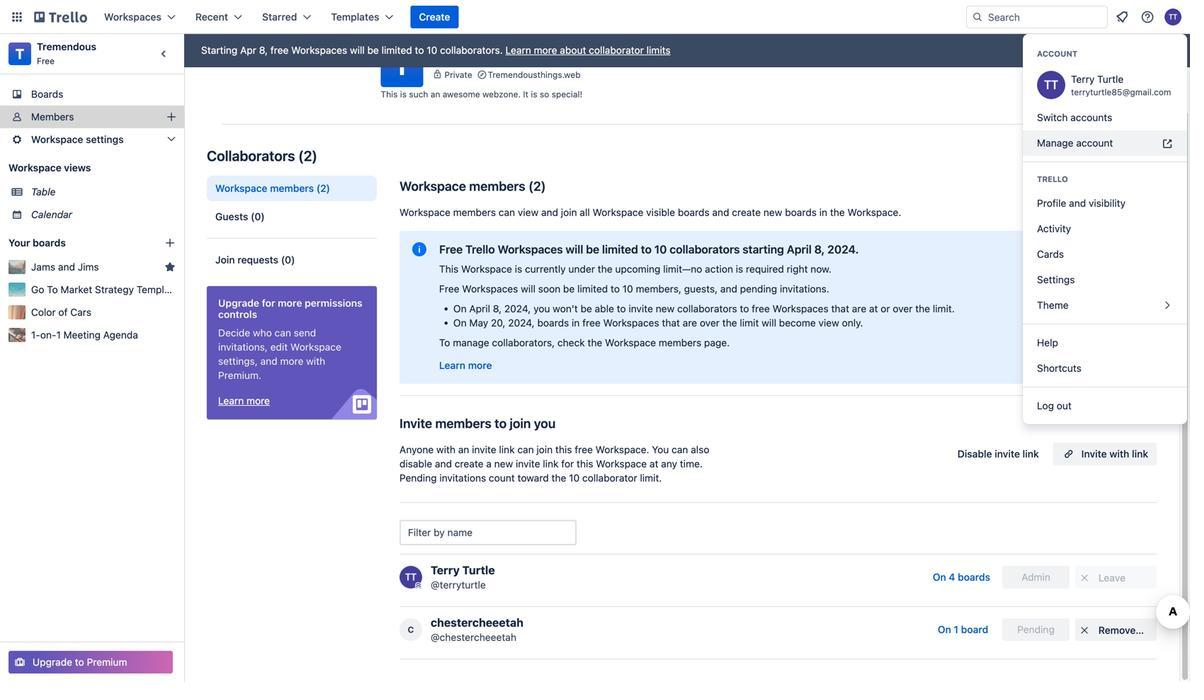 Task type: vqa. For each thing, say whether or not it's contained in the screenshot.
SETTINGS Link
yes



Task type: describe. For each thing, give the bounding box(es) containing it.
turtle for terry turtle terryturtle85@gmail.com
[[1098, 73, 1124, 85]]

0 vertical spatial collaborator
[[589, 44, 644, 56]]

0 vertical spatial learn
[[506, 44, 531, 56]]

new inside on april 8, 2024, you won't be able to invite new collaborators to free workspaces that are at or over the limit. on may 20, 2024, boards in free workspaces that are over the limit will become view only.
[[656, 303, 675, 315]]

such
[[409, 89, 428, 99]]

workspaces button
[[96, 6, 184, 28]]

with for anyone with an invite link can join this free workspace. you can also disable and create a new invite link for this workspace at any time. pending invitations count toward the 10 collaborator limit.
[[437, 444, 456, 456]]

it
[[523, 89, 529, 99]]

learn more for learn more button
[[218, 395, 270, 407]]

workspaces down starred popup button
[[291, 44, 347, 56]]

under
[[569, 263, 595, 275]]

be up under
[[586, 243, 600, 256]]

this for this is such an awesome webzone. it is so special!
[[381, 89, 398, 99]]

count
[[489, 472, 515, 484]]

color
[[31, 307, 56, 318]]

right
[[787, 263, 808, 275]]

action
[[705, 263, 734, 275]]

on left may
[[454, 317, 467, 329]]

free for free workspaces will soon be limited to 10 members, guests, and pending invitations.
[[439, 283, 460, 295]]

view inside on april 8, 2024, you won't be able to invite new collaborators to free workspaces that are at or over the limit. on may 20, 2024, boards in free workspaces that are over the limit will become view only.
[[819, 317, 840, 329]]

boards right visible
[[678, 207, 710, 218]]

remove… link
[[1076, 619, 1157, 641]]

0 horizontal spatial terry turtle (terryturtle) image
[[1038, 71, 1066, 99]]

able
[[595, 303, 614, 315]]

1 horizontal spatial this
[[577, 458, 594, 470]]

go to market strategy template link
[[31, 283, 179, 297]]

you for join
[[534, 416, 556, 431]]

and down 'action'
[[721, 283, 738, 295]]

will left soon
[[521, 283, 536, 295]]

starred icon image
[[164, 262, 176, 273]]

your boards with 4 items element
[[9, 235, 143, 252]]

activity
[[1038, 223, 1072, 235]]

0 horizontal spatial an
[[431, 89, 440, 99]]

cards link
[[1024, 242, 1188, 267]]

0 horizontal spatial workspace members (2)
[[215, 183, 330, 194]]

be down templates popup button
[[368, 44, 379, 56]]

10 down create button
[[427, 44, 438, 56]]

the right check
[[588, 337, 603, 349]]

theme
[[1038, 299, 1069, 311]]

template
[[137, 284, 179, 296]]

upgrade for upgrade for more permissions controls decide who can send invitations, edit workspace settings, and more with premium.
[[218, 297, 259, 309]]

1 horizontal spatial in
[[820, 207, 828, 218]]

2 horizontal spatial new
[[764, 207, 783, 218]]

more down edit
[[280, 355, 304, 367]]

log
[[1038, 400, 1055, 412]]

special!
[[552, 89, 583, 99]]

terryturtle85@gmail.com
[[1072, 87, 1172, 97]]

for inside the upgrade for more permissions controls decide who can send invitations, edit workspace settings, and more with premium.
[[262, 297, 275, 309]]

private
[[445, 70, 473, 80]]

to right "able" in the top of the page
[[617, 303, 626, 315]]

disable invite link button
[[950, 443, 1048, 466]]

free inside tremendous free
[[37, 56, 55, 66]]

invite with link button
[[1054, 443, 1157, 466]]

tremendous link
[[37, 41, 96, 52]]

0 horizontal spatial that
[[662, 317, 680, 329]]

color of cars link
[[31, 305, 176, 320]]

workspace members can view and join all workspace visible boards and create new boards in the workspace.
[[400, 207, 902, 218]]

also
[[691, 444, 710, 456]]

sm image for terry turtle
[[1078, 571, 1092, 585]]

about
[[560, 44, 587, 56]]

out
[[1057, 400, 1072, 412]]

c
[[408, 625, 414, 635]]

(0) inside 'link'
[[281, 254, 295, 266]]

workspaces up 20,
[[462, 283, 518, 295]]

the inside anyone with an invite link can join this free workspace. you can also disable and create a new invite link for this workspace at any time. pending invitations count toward the 10 collaborator limit.
[[552, 472, 567, 484]]

1 inside 'link'
[[56, 329, 61, 341]]

to up upcoming
[[641, 243, 652, 256]]

invitations,
[[218, 341, 268, 353]]

1 horizontal spatial to
[[439, 337, 450, 349]]

on april 8, 2024, you won't be able to invite new collaborators to free workspaces that are at or over the limit. on may 20, 2024, boards in free workspaces that are over the limit will become view only.
[[454, 303, 955, 329]]

0 vertical spatial workspace.
[[848, 207, 902, 218]]

tremendousthings.web link
[[488, 68, 581, 82]]

theme button
[[1024, 293, 1188, 318]]

be inside on april 8, 2024, you won't be able to invite new collaborators to free workspaces that are at or over the limit. on may 20, 2024, boards in free workspaces that are over the limit will become view only.
[[581, 303, 592, 315]]

visible
[[647, 207, 676, 218]]

recent button
[[187, 6, 251, 28]]

link up toward
[[543, 458, 559, 470]]

anyone with an invite link can join this free workspace. you can also disable and create a new invite link for this workspace at any time. pending invitations count toward the 10 collaborator limit.
[[400, 444, 710, 484]]

more down manage
[[468, 360, 492, 371]]

0 horizontal spatial join
[[510, 416, 531, 431]]

learn more button
[[218, 394, 270, 408]]

limit
[[740, 317, 759, 329]]

guests (0)
[[215, 211, 265, 223]]

collaborators,
[[492, 337, 555, 349]]

1-on-1 meeting agenda link
[[31, 328, 176, 342]]

10 up limit—no
[[655, 243, 667, 256]]

settings link
[[1024, 267, 1188, 293]]

starting apr 8, free workspaces will be limited to 10 collaborators. learn more about collaborator limits
[[201, 44, 671, 56]]

boards up right on the right of the page
[[785, 207, 817, 218]]

10 down this workspace is currently under the upcoming limit—no action is required right now.
[[623, 283, 633, 295]]

members
[[31, 111, 74, 123]]

and right profile
[[1070, 197, 1087, 209]]

create button
[[411, 6, 459, 28]]

tremendous free
[[37, 41, 96, 66]]

more inside button
[[247, 395, 270, 407]]

learn more link
[[439, 360, 492, 371]]

members link
[[0, 106, 184, 128]]

may
[[470, 317, 489, 329]]

leave link
[[1076, 566, 1157, 589]]

@chestercheeetah
[[431, 632, 517, 644]]

chestercheeetah
[[431, 616, 524, 630]]

0 notifications image
[[1114, 9, 1131, 26]]

1 horizontal spatial workspace members (2)
[[400, 179, 546, 194]]

sm image for chestercheeetah
[[1078, 624, 1092, 638]]

currently
[[525, 263, 566, 275]]

agenda
[[103, 329, 138, 341]]

webzone.
[[483, 89, 521, 99]]

boards inside on april 8, 2024, you won't be able to invite new collaborators to free workspaces that are at or over the limit. on may 20, 2024, boards in free workspaces that are over the limit will become view only.
[[538, 317, 569, 329]]

workspace inside anyone with an invite link can join this free workspace. you can also disable and create a new invite link for this workspace at any time. pending invitations count toward the 10 collaborator limit.
[[596, 458, 647, 470]]

free inside anyone with an invite link can join this free workspace. you can also disable and create a new invite link for this workspace at any time. pending invitations count toward the 10 collaborator limit.
[[575, 444, 593, 456]]

with for invite with link
[[1110, 448, 1130, 460]]

0 vertical spatial terry turtle (terryturtle) image
[[1165, 9, 1182, 26]]

an inside anyone with an invite link can join this free workspace. you can also disable and create a new invite link for this workspace at any time. pending invitations count toward the 10 collaborator limit.
[[458, 444, 469, 456]]

log out
[[1038, 400, 1072, 412]]

1 horizontal spatial that
[[832, 303, 850, 315]]

1 vertical spatial 2024,
[[508, 317, 535, 329]]

the right or
[[916, 303, 931, 315]]

upgrade to premium link
[[9, 651, 173, 674]]

switch accounts
[[1038, 112, 1113, 123]]

this member is an admin of this workspace. image
[[415, 583, 422, 589]]

at inside on april 8, 2024, you won't be able to invite new collaborators to free workspaces that are at or over the limit. on may 20, 2024, boards in free workspaces that are over the limit will become view only.
[[870, 303, 879, 315]]

and left jims
[[58, 261, 75, 273]]

invite for invite members to join you
[[400, 416, 432, 431]]

controls
[[218, 309, 257, 320]]

0 horizontal spatial over
[[700, 317, 720, 329]]

collaborators inside on april 8, 2024, you won't be able to invite new collaborators to free workspaces that are at or over the limit. on may 20, 2024, boards in free workspaces that are over the limit will become view only.
[[678, 303, 738, 315]]

the up "2024."
[[831, 207, 845, 218]]

1 vertical spatial 1
[[954, 624, 959, 636]]

20,
[[491, 317, 506, 329]]

invitations
[[440, 472, 486, 484]]

limit—no
[[664, 263, 703, 275]]

tremendous
[[37, 41, 96, 52]]

the left limit
[[723, 317, 738, 329]]

the right under
[[598, 263, 613, 275]]

on 1 board link
[[930, 619, 997, 641]]

and up 'action'
[[713, 207, 730, 218]]

will down templates
[[350, 44, 365, 56]]

free trello workspaces will be limited to 10 collaborators starting april 8, 2024.
[[439, 243, 859, 256]]

switch accounts link
[[1024, 105, 1188, 130]]

can inside the upgrade for more permissions controls decide who can send invitations, edit workspace settings, and more with premium.
[[275, 327, 291, 339]]

account
[[1038, 49, 1078, 58]]

settings
[[86, 134, 124, 145]]

0 vertical spatial are
[[852, 303, 867, 315]]

manage
[[1038, 137, 1074, 149]]

workspace settings
[[31, 134, 124, 145]]

required
[[746, 263, 784, 275]]

to manage collaborators, check the workspace members page.
[[439, 337, 730, 349]]

workspaces down "able" in the top of the page
[[604, 317, 660, 329]]

is right it
[[531, 89, 538, 99]]

and left all
[[542, 207, 559, 218]]

learn for learn more link
[[439, 360, 466, 371]]

0 vertical spatial over
[[893, 303, 913, 315]]

invite inside on april 8, 2024, you won't be able to invite new collaborators to free workspaces that are at or over the limit. on may 20, 2024, boards in free workspaces that are over the limit will become view only.
[[629, 303, 653, 315]]

guests
[[215, 211, 248, 223]]

Filter by name text field
[[400, 520, 577, 546]]

invite for invite with link
[[1082, 448, 1108, 460]]

to up count
[[495, 416, 507, 431]]

jams and jims link
[[31, 260, 159, 274]]

is right 'action'
[[736, 263, 744, 275]]

pending inside anyone with an invite link can join this free workspace. you can also disable and create a new invite link for this workspace at any time. pending invitations count toward the 10 collaborator limit.
[[400, 472, 437, 484]]

will inside on april 8, 2024, you won't be able to invite new collaborators to free workspaces that are at or over the limit. on may 20, 2024, boards in free workspaces that are over the limit will become view only.
[[762, 317, 777, 329]]

templates
[[331, 11, 380, 23]]

0 vertical spatial create
[[732, 207, 761, 218]]

on-
[[40, 329, 56, 341]]

learn more for learn more link
[[439, 360, 492, 371]]

link inside disable invite link button
[[1023, 448, 1040, 460]]

this for this workspace is currently under the upcoming limit—no action is required right now.
[[439, 263, 459, 275]]

pending
[[740, 283, 778, 295]]

link up count
[[499, 444, 515, 456]]

to left premium
[[75, 657, 84, 668]]

0 vertical spatial limited
[[382, 44, 412, 56]]

this is such an awesome webzone. it is so special!
[[381, 89, 583, 99]]

on for on 1 board
[[938, 624, 952, 636]]

invite inside button
[[995, 448, 1021, 460]]

0 horizontal spatial view
[[518, 207, 539, 218]]

0 vertical spatial this
[[556, 444, 572, 456]]

2 horizontal spatial join
[[561, 207, 577, 218]]

settings
[[1038, 274, 1076, 286]]

link inside invite with link button
[[1133, 448, 1149, 460]]

0 vertical spatial to
[[47, 284, 58, 296]]

to up limit
[[740, 303, 750, 315]]

0 vertical spatial 2024,
[[505, 303, 531, 315]]

0 vertical spatial collaborators
[[670, 243, 740, 256]]

disable
[[400, 458, 433, 470]]

primary element
[[0, 0, 1191, 34]]



Task type: locate. For each thing, give the bounding box(es) containing it.
limited up this workspace is currently under the upcoming limit—no action is required right now.
[[602, 243, 638, 256]]

turtle up @terryturtle
[[463, 564, 495, 577]]

accounts
[[1071, 112, 1113, 123]]

1 vertical spatial are
[[683, 317, 698, 329]]

0 vertical spatial new
[[764, 207, 783, 218]]

anyone
[[400, 444, 434, 456]]

on for on april 8, 2024, you won't be able to invite new collaborators to free workspaces that are at or over the limit. on may 20, 2024, boards in free workspaces that are over the limit will become view only.
[[454, 303, 467, 315]]

0 vertical spatial terry
[[1072, 73, 1095, 85]]

free
[[37, 56, 55, 66], [439, 243, 463, 256], [439, 283, 460, 295]]

1 vertical spatial this
[[577, 458, 594, 470]]

learn up tremendousthings.web link
[[506, 44, 531, 56]]

1 vertical spatial 8,
[[815, 243, 825, 256]]

view left only.
[[819, 317, 840, 329]]

upgrade for more permissions controls decide who can send invitations, edit workspace settings, and more with premium.
[[218, 297, 363, 381]]

2024, up collaborators,
[[508, 317, 535, 329]]

boards
[[678, 207, 710, 218], [785, 207, 817, 218], [33, 237, 66, 249], [538, 317, 569, 329], [958, 572, 991, 583]]

in up now.
[[820, 207, 828, 218]]

decide
[[218, 327, 250, 339]]

switch
[[1038, 112, 1068, 123]]

join up toward
[[537, 444, 553, 456]]

turtle for terry turtle @terryturtle
[[463, 564, 495, 577]]

this workspace is currently under the upcoming limit—no action is required right now.
[[439, 263, 832, 275]]

workspace navigation collapse icon image
[[155, 44, 174, 64]]

0 vertical spatial sm image
[[1078, 571, 1092, 585]]

view
[[518, 207, 539, 218], [819, 317, 840, 329]]

go to market strategy template
[[31, 284, 179, 296]]

upcoming
[[616, 263, 661, 275]]

with inside button
[[1110, 448, 1130, 460]]

8, for on april 8, 2024, you won't be able to invite new collaborators to free workspaces that are at or over the limit. on may 20, 2024, boards in free workspaces that are over the limit will become view only.
[[493, 303, 502, 315]]

limit. down any
[[640, 472, 662, 484]]

1 vertical spatial workspace.
[[596, 444, 650, 456]]

strategy
[[95, 284, 134, 296]]

in down won't
[[572, 317, 580, 329]]

invite
[[400, 416, 432, 431], [1082, 448, 1108, 460]]

are down guests,
[[683, 317, 698, 329]]

limits
[[647, 44, 671, 56]]

boards right 4
[[958, 572, 991, 583]]

log out button
[[1024, 393, 1188, 419]]

to down create button
[[415, 44, 424, 56]]

1 vertical spatial upgrade
[[33, 657, 72, 668]]

learn inside button
[[218, 395, 244, 407]]

1 vertical spatial to
[[439, 337, 450, 349]]

open information menu image
[[1141, 10, 1155, 24]]

you down soon
[[534, 303, 550, 315]]

boards link
[[0, 83, 184, 106]]

invite up anyone
[[400, 416, 432, 431]]

workspaces inside popup button
[[104, 11, 162, 23]]

0 horizontal spatial new
[[495, 458, 513, 470]]

0 horizontal spatial this
[[381, 89, 398, 99]]

limited for trello
[[602, 243, 638, 256]]

new down members,
[[656, 303, 675, 315]]

search image
[[972, 11, 984, 23]]

a
[[486, 458, 492, 470]]

0 horizontal spatial for
[[262, 297, 275, 309]]

with down send
[[306, 355, 325, 367]]

help link
[[1024, 330, 1188, 356]]

1 horizontal spatial for
[[562, 458, 574, 470]]

invite inside button
[[1082, 448, 1108, 460]]

new up count
[[495, 458, 513, 470]]

limited for workspaces
[[578, 283, 608, 295]]

8, up now.
[[815, 243, 825, 256]]

you up anyone with an invite link can join this free workspace. you can also disable and create a new invite link for this workspace at any time. pending invitations count toward the 10 collaborator limit.
[[534, 416, 556, 431]]

2 horizontal spatial 8,
[[815, 243, 825, 256]]

1 horizontal spatial invite
[[1082, 448, 1108, 460]]

0 horizontal spatial 8,
[[259, 44, 268, 56]]

0 vertical spatial this
[[381, 89, 398, 99]]

learn down manage
[[439, 360, 466, 371]]

boards up jams
[[33, 237, 66, 249]]

to up "able" in the top of the page
[[611, 283, 620, 295]]

0 horizontal spatial are
[[683, 317, 698, 329]]

1 horizontal spatial trello
[[1038, 175, 1069, 184]]

0 vertical spatial join
[[561, 207, 577, 218]]

1 horizontal spatial limit.
[[933, 303, 955, 315]]

1 vertical spatial you
[[534, 416, 556, 431]]

activity link
[[1024, 216, 1188, 242]]

in
[[820, 207, 828, 218], [572, 317, 580, 329]]

terry inside the "terry turtle @terryturtle"
[[431, 564, 460, 577]]

1 vertical spatial that
[[662, 317, 680, 329]]

0 vertical spatial an
[[431, 89, 440, 99]]

1 horizontal spatial turtle
[[1098, 73, 1124, 85]]

you for 2024,
[[534, 303, 550, 315]]

1 horizontal spatial view
[[819, 317, 840, 329]]

an right such
[[431, 89, 440, 99]]

terry
[[1072, 73, 1095, 85], [431, 564, 460, 577]]

1 vertical spatial for
[[562, 458, 574, 470]]

1 sm image from the top
[[1078, 571, 1092, 585]]

the
[[831, 207, 845, 218], [598, 263, 613, 275], [916, 303, 931, 315], [723, 317, 738, 329], [588, 337, 603, 349], [552, 472, 567, 484]]

workspace. up "2024."
[[848, 207, 902, 218]]

terry down account
[[1072, 73, 1095, 85]]

2 vertical spatial join
[[537, 444, 553, 456]]

limit.
[[933, 303, 955, 315], [640, 472, 662, 484]]

send
[[294, 327, 316, 339]]

settings,
[[218, 355, 258, 367]]

1 vertical spatial free
[[439, 243, 463, 256]]

0 horizontal spatial invite
[[400, 416, 432, 431]]

tremendousthings.web
[[488, 70, 581, 80]]

0 horizontal spatial april
[[470, 303, 490, 315]]

1 vertical spatial sm image
[[1078, 624, 1092, 638]]

shortcuts button
[[1024, 356, 1188, 381]]

with inside anyone with an invite link can join this free workspace. you can also disable and create a new invite link for this workspace at any time. pending invitations count toward the 10 collaborator limit.
[[437, 444, 456, 456]]

2 you from the top
[[534, 416, 556, 431]]

2 horizontal spatial with
[[1110, 448, 1130, 460]]

limit. right or
[[933, 303, 955, 315]]

learn for learn more button
[[218, 395, 244, 407]]

0 horizontal spatial in
[[572, 317, 580, 329]]

terry for terry turtle @terryturtle
[[431, 564, 460, 577]]

workspace settings button
[[0, 128, 184, 151]]

0 vertical spatial pending
[[400, 472, 437, 484]]

and down edit
[[261, 355, 278, 367]]

market
[[61, 284, 92, 296]]

manage account link
[[1024, 130, 1188, 156]]

april up right on the right of the page
[[787, 243, 812, 256]]

create
[[419, 11, 450, 23]]

sm image inside remove… 'link'
[[1078, 624, 1092, 638]]

can
[[499, 207, 515, 218], [275, 327, 291, 339], [518, 444, 534, 456], [672, 444, 689, 456]]

upgrade left premium
[[33, 657, 72, 668]]

turtle up terryturtle85@gmail.com
[[1098, 73, 1124, 85]]

free for free trello workspaces will be limited to 10 collaborators starting april 8, 2024.
[[439, 243, 463, 256]]

on up manage
[[454, 303, 467, 315]]

awesome
[[443, 89, 480, 99]]

terry turtle (terryturtle) image down account
[[1038, 71, 1066, 99]]

1 vertical spatial create
[[455, 458, 484, 470]]

1 vertical spatial join
[[510, 416, 531, 431]]

workspace. inside anyone with an invite link can join this free workspace. you can also disable and create a new invite link for this workspace at any time. pending invitations count toward the 10 collaborator limit.
[[596, 444, 650, 456]]

pending inside button
[[1018, 624, 1055, 636]]

0 vertical spatial view
[[518, 207, 539, 218]]

1 vertical spatial this
[[439, 263, 459, 275]]

color of cars
[[31, 307, 91, 318]]

4
[[949, 572, 956, 583]]

are
[[852, 303, 867, 315], [683, 317, 698, 329]]

invite up toward
[[516, 458, 540, 470]]

t link
[[9, 43, 31, 65]]

1 horizontal spatial 1
[[954, 624, 959, 636]]

1 vertical spatial at
[[650, 458, 659, 470]]

Search field
[[984, 6, 1108, 28]]

with
[[306, 355, 325, 367], [437, 444, 456, 456], [1110, 448, 1130, 460]]

8,
[[259, 44, 268, 56], [815, 243, 825, 256], [493, 303, 502, 315]]

collaborators (2)
[[207, 147, 318, 164]]

you inside on april 8, 2024, you won't be able to invite new collaborators to free workspaces that are at or over the limit. on may 20, 2024, boards in free workspaces that are over the limit will become view only.
[[534, 303, 550, 315]]

1 vertical spatial april
[[470, 303, 490, 315]]

your boards
[[9, 237, 66, 249]]

2 horizontal spatial learn
[[506, 44, 531, 56]]

april inside on april 8, 2024, you won't be able to invite new collaborators to free workspaces that are at or over the limit. on may 20, 2024, boards in free workspaces that are over the limit will become view only.
[[470, 303, 490, 315]]

0 vertical spatial in
[[820, 207, 828, 218]]

0 horizontal spatial upgrade
[[33, 657, 72, 668]]

over up page.
[[700, 317, 720, 329]]

sm image inside leave link
[[1078, 571, 1092, 585]]

0 vertical spatial invite
[[400, 416, 432, 431]]

1 horizontal spatial this
[[439, 263, 459, 275]]

with inside the upgrade for more permissions controls decide who can send invitations, edit workspace settings, and more with premium.
[[306, 355, 325, 367]]

collaborators up 'action'
[[670, 243, 740, 256]]

0 vertical spatial free
[[37, 56, 55, 66]]

is left such
[[400, 89, 407, 99]]

edit
[[271, 341, 288, 353]]

limited down templates popup button
[[382, 44, 412, 56]]

8, inside on april 8, 2024, you won't be able to invite new collaborators to free workspaces that are at or over the limit. on may 20, 2024, boards in free workspaces that are over the limit will become view only.
[[493, 303, 502, 315]]

0 vertical spatial upgrade
[[218, 297, 259, 309]]

link down log out button
[[1133, 448, 1149, 460]]

cards
[[1038, 248, 1065, 260]]

new
[[764, 207, 783, 218], [656, 303, 675, 315], [495, 458, 513, 470]]

won't
[[553, 303, 578, 315]]

0 vertical spatial you
[[534, 303, 550, 315]]

views
[[64, 162, 91, 174]]

pending down admin button
[[1018, 624, 1055, 636]]

upgrade inside the upgrade for more permissions controls decide who can send invitations, edit workspace settings, and more with premium.
[[218, 297, 259, 309]]

0 vertical spatial april
[[787, 243, 812, 256]]

1 horizontal spatial over
[[893, 303, 913, 315]]

1 horizontal spatial learn more
[[439, 360, 492, 371]]

learn more down premium.
[[218, 395, 270, 407]]

0 vertical spatial 1
[[56, 329, 61, 341]]

1 horizontal spatial (0)
[[281, 254, 295, 266]]

1 horizontal spatial workspace.
[[848, 207, 902, 218]]

any
[[661, 458, 678, 470]]

pending button
[[1003, 619, 1070, 641]]

and up invitations
[[435, 458, 452, 470]]

on 4 boards link
[[927, 566, 997, 589]]

workspaces up the currently
[[498, 243, 563, 256]]

workspace. left you
[[596, 444, 650, 456]]

learn
[[506, 44, 531, 56], [439, 360, 466, 371], [218, 395, 244, 407]]

you
[[652, 444, 669, 456]]

0 vertical spatial for
[[262, 297, 275, 309]]

1 vertical spatial over
[[700, 317, 720, 329]]

0 vertical spatial (0)
[[251, 211, 265, 223]]

limit. inside anyone with an invite link can join this free workspace. you can also disable and create a new invite link for this workspace at any time. pending invitations count toward the 10 collaborator limit.
[[640, 472, 662, 484]]

boards
[[31, 88, 63, 100]]

upgrade for upgrade to premium
[[33, 657, 72, 668]]

invite up a
[[472, 444, 497, 456]]

account
[[1077, 137, 1114, 149]]

upgrade to premium
[[33, 657, 127, 668]]

join
[[561, 207, 577, 218], [510, 416, 531, 431], [537, 444, 553, 456]]

1 vertical spatial trello
[[466, 243, 495, 256]]

starting
[[201, 44, 238, 56]]

that down members,
[[662, 317, 680, 329]]

1 left the board
[[954, 624, 959, 636]]

1 horizontal spatial join
[[537, 444, 553, 456]]

pending down disable
[[400, 472, 437, 484]]

0 vertical spatial trello
[[1038, 175, 1069, 184]]

will up under
[[566, 243, 584, 256]]

collaborator
[[589, 44, 644, 56], [583, 472, 638, 484]]

more down premium.
[[247, 395, 270, 407]]

create inside anyone with an invite link can join this free workspace. you can also disable and create a new invite link for this workspace at any time. pending invitations count toward the 10 collaborator limit.
[[455, 458, 484, 470]]

now.
[[811, 263, 832, 275]]

sm image
[[1078, 571, 1092, 585], [1078, 624, 1092, 638]]

limited
[[382, 44, 412, 56], [602, 243, 638, 256], [578, 283, 608, 295]]

invite down log out button
[[1082, 448, 1108, 460]]

and inside the upgrade for more permissions controls decide who can send invitations, edit workspace settings, and more with premium.
[[261, 355, 278, 367]]

workspaces up become
[[773, 303, 829, 315]]

8, up 20,
[[493, 303, 502, 315]]

admin
[[1022, 572, 1051, 583]]

terry turtle (terryturtle) image
[[1165, 9, 1182, 26], [1038, 71, 1066, 99]]

1
[[56, 329, 61, 341], [954, 624, 959, 636]]

turtle inside the "terry turtle @terryturtle"
[[463, 564, 495, 577]]

is left the currently
[[515, 263, 523, 275]]

0 horizontal spatial learn more
[[218, 395, 270, 407]]

add board image
[[164, 237, 176, 249]]

1 vertical spatial terry
[[431, 564, 460, 577]]

1 vertical spatial new
[[656, 303, 675, 315]]

collaborator inside anyone with an invite link can join this free workspace. you can also disable and create a new invite link for this workspace at any time. pending invitations count toward the 10 collaborator limit.
[[583, 472, 638, 484]]

(0) right guests
[[251, 211, 265, 223]]

new inside anyone with an invite link can join this free workspace. you can also disable and create a new invite link for this workspace at any time. pending invitations count toward the 10 collaborator limit.
[[495, 458, 513, 470]]

starred button
[[254, 6, 320, 28]]

1 horizontal spatial with
[[437, 444, 456, 456]]

for inside anyone with an invite link can join this free workspace. you can also disable and create a new invite link for this workspace at any time. pending invitations count toward the 10 collaborator limit.
[[562, 458, 574, 470]]

cars
[[70, 307, 91, 318]]

be right soon
[[563, 283, 575, 295]]

2 vertical spatial free
[[439, 283, 460, 295]]

10 inside anyone with an invite link can join this free workspace. you can also disable and create a new invite link for this workspace at any time. pending invitations count toward the 10 collaborator limit.
[[569, 472, 580, 484]]

invitations.
[[780, 283, 830, 295]]

1 vertical spatial learn
[[439, 360, 466, 371]]

(2) inside workspace members (2) link
[[317, 183, 330, 194]]

workspace inside the upgrade for more permissions controls decide who can send invitations, edit workspace settings, and more with premium.
[[291, 341, 342, 353]]

0 horizontal spatial (0)
[[251, 211, 265, 223]]

1-
[[31, 329, 40, 341]]

1 horizontal spatial are
[[852, 303, 867, 315]]

create up starting
[[732, 207, 761, 218]]

in inside on april 8, 2024, you won't be able to invite new collaborators to free workspaces that are at or over the limit. on may 20, 2024, boards in free workspaces that are over the limit will become view only.
[[572, 317, 580, 329]]

invite with link
[[1082, 448, 1149, 460]]

1 you from the top
[[534, 303, 550, 315]]

1 right 1-
[[56, 329, 61, 341]]

boards down won't
[[538, 317, 569, 329]]

over right or
[[893, 303, 913, 315]]

workspaces up the workspace navigation collapse icon
[[104, 11, 162, 23]]

0 vertical spatial limit.
[[933, 303, 955, 315]]

1 horizontal spatial an
[[458, 444, 469, 456]]

to right go
[[47, 284, 58, 296]]

0 horizontal spatial to
[[47, 284, 58, 296]]

and
[[1070, 197, 1087, 209], [542, 207, 559, 218], [713, 207, 730, 218], [58, 261, 75, 273], [721, 283, 738, 295], [261, 355, 278, 367], [435, 458, 452, 470]]

workspace members (2)
[[400, 179, 546, 194], [215, 183, 330, 194]]

soon
[[538, 283, 561, 295]]

sm image left leave
[[1078, 571, 1092, 585]]

page.
[[705, 337, 730, 349]]

learn more about collaborator limits link
[[506, 44, 671, 56]]

more up tremendousthings.web
[[534, 44, 558, 56]]

april up may
[[470, 303, 490, 315]]

terry inside terry turtle terryturtle85@gmail.com
[[1072, 73, 1095, 85]]

2 sm image from the top
[[1078, 624, 1092, 638]]

to
[[415, 44, 424, 56], [641, 243, 652, 256], [611, 283, 620, 295], [617, 303, 626, 315], [740, 303, 750, 315], [495, 416, 507, 431], [75, 657, 84, 668]]

with right anyone
[[437, 444, 456, 456]]

all
[[580, 207, 590, 218]]

help
[[1038, 337, 1059, 349]]

limited down under
[[578, 283, 608, 295]]

8, for starting apr 8, free workspaces will be limited to 10 collaborators. learn more about collaborator limits
[[259, 44, 268, 56]]

jims
[[78, 261, 99, 273]]

with down log out button
[[1110, 448, 1130, 460]]

turtle inside terry turtle terryturtle85@gmail.com
[[1098, 73, 1124, 85]]

1 horizontal spatial pending
[[1018, 624, 1055, 636]]

invite right disable
[[995, 448, 1021, 460]]

to left manage
[[439, 337, 450, 349]]

1 vertical spatial collaborators
[[678, 303, 738, 315]]

at left or
[[870, 303, 879, 315]]

1 vertical spatial (0)
[[281, 254, 295, 266]]

more up send
[[278, 297, 302, 309]]

0 vertical spatial 8,
[[259, 44, 268, 56]]

join inside anyone with an invite link can join this free workspace. you can also disable and create a new invite link for this workspace at any time. pending invitations count toward the 10 collaborator limit.
[[537, 444, 553, 456]]

terry for terry turtle terryturtle85@gmail.com
[[1072, 73, 1095, 85]]

10 right toward
[[569, 472, 580, 484]]

1 vertical spatial turtle
[[463, 564, 495, 577]]

free
[[271, 44, 289, 56], [752, 303, 770, 315], [583, 317, 601, 329], [575, 444, 593, 456]]

limit. inside on april 8, 2024, you won't be able to invite new collaborators to free workspaces that are at or over the limit. on may 20, 2024, boards in free workspaces that are over the limit will become view only.
[[933, 303, 955, 315]]

visibility
[[1089, 197, 1126, 209]]

pending
[[400, 472, 437, 484], [1018, 624, 1055, 636]]

will right limit
[[762, 317, 777, 329]]

(0) right requests
[[281, 254, 295, 266]]

of
[[58, 307, 68, 318]]

on for on 4 boards
[[933, 572, 947, 583]]

sm image left the remove…
[[1078, 624, 1092, 638]]

1 vertical spatial an
[[458, 444, 469, 456]]

1 horizontal spatial terry
[[1072, 73, 1095, 85]]

and inside anyone with an invite link can join this free workspace. you can also disable and create a new invite link for this workspace at any time. pending invitations count toward the 10 collaborator limit.
[[435, 458, 452, 470]]

table link
[[31, 185, 176, 199]]

workspace inside popup button
[[31, 134, 83, 145]]

back to home image
[[34, 6, 87, 28]]

permissions
[[305, 297, 363, 309]]

be
[[368, 44, 379, 56], [586, 243, 600, 256], [563, 283, 575, 295], [581, 303, 592, 315]]

0 horizontal spatial workspace.
[[596, 444, 650, 456]]

2 vertical spatial learn
[[218, 395, 244, 407]]

upgrade
[[218, 297, 259, 309], [33, 657, 72, 668]]

2 vertical spatial new
[[495, 458, 513, 470]]

at inside anyone with an invite link can join this free workspace. you can also disable and create a new invite link for this workspace at any time. pending invitations count toward the 10 collaborator limit.
[[650, 458, 659, 470]]



